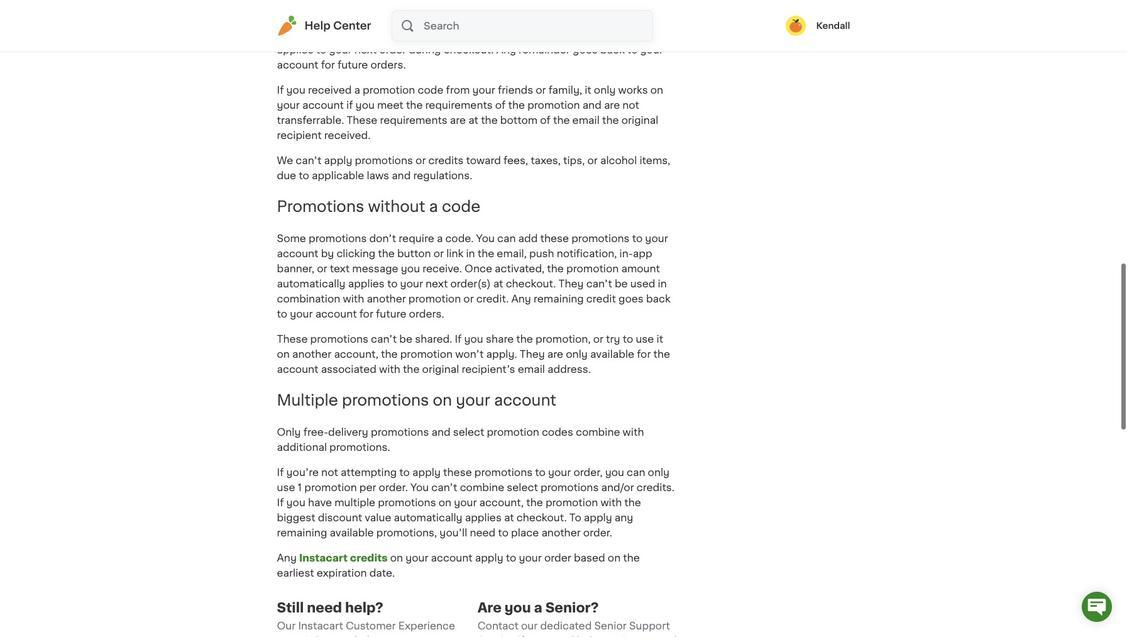 Task type: locate. For each thing, give the bounding box(es) containing it.
1 vertical spatial select
[[507, 482, 538, 492]]

use inside these promotions can't be shared. if you share the promotion, or try to use it on another account, the promotion won't apply. they are only available for the account associated with the original recipient's email address.
[[636, 334, 654, 344]]

amount
[[533, 30, 571, 40], [622, 264, 660, 274]]

only
[[277, 427, 301, 437]]

push
[[529, 248, 554, 259]]

and inside credits, promos, and gift cards
[[649, 15, 669, 25]]

biggest
[[277, 512, 315, 523]]

it right family,
[[585, 85, 592, 95]]

1 horizontal spatial another
[[367, 294, 406, 304]]

user avatar image
[[786, 16, 806, 36]]

can't inside these promotions can't be shared. if you share the promotion, or try to use it on another account, the promotion won't apply. they are only available for the account associated with the original recipient's email address.
[[371, 334, 397, 344]]

0 vertical spatial use
[[636, 334, 654, 344]]

0 horizontal spatial it
[[585, 85, 592, 95]]

select down the multiple promotions on your account
[[453, 427, 484, 437]]

apply right 'to'
[[584, 512, 612, 523]]

0 horizontal spatial select
[[453, 427, 484, 437]]

a inside 'some promotions don't require a code. you can add these promotions to your account by clicking the button or link in the email, push notification, in-app banner, or text message you receive. once activated, the promotion amount automatically applies to your next order'
[[437, 233, 443, 243]]

1 vertical spatial orders.
[[409, 309, 444, 319]]

order. inside to apply any remaining available promotions, you'll need to place another order.
[[583, 528, 613, 538]]

need right you'll
[[470, 528, 496, 538]]

1 vertical spatial use
[[277, 482, 295, 492]]

if
[[277, 85, 284, 95], [455, 334, 462, 344], [277, 467, 284, 477], [277, 497, 284, 507]]

1 horizontal spatial account,
[[480, 497, 524, 507]]

0 horizontal spatial of
[[371, 30, 381, 40]]

not inside if you received a promotion code from your friends or family, it only works on your account if you meet the requirements of the promotion and are not transferrable. these requirements are at the bottom of the email the original recipient received.
[[623, 100, 640, 110]]

to right 'try'
[[623, 334, 634, 344]]

can inside if you're not attempting to apply these promotions to your order, you can only use 1 promotion per order. you can't combine select promotions and/or credits. if you have multiple promotions on your account, the promotion with the biggest discount value automatically applies at checkout.
[[627, 467, 646, 477]]

back
[[600, 45, 625, 55], [646, 294, 671, 304]]

credits up date.
[[350, 553, 388, 563]]

account, up place
[[480, 497, 524, 507]]

additional
[[277, 442, 327, 452]]

for inside these promotions can't be shared. if you share the promotion, or try to use it on another account, the promotion won't apply. they are only available for the account associated with the original recipient's email address.
[[637, 349, 651, 359]]

use left 1
[[277, 482, 295, 492]]

requirements down meet
[[380, 115, 448, 125]]

only inside if you received a promotion code from your friends or family, it only works on your account if you meet the requirements of the promotion and are not transferrable. these requirements are at the bottom of the email the original recipient received.
[[594, 85, 616, 95]]

to right due
[[299, 171, 309, 181]]

another up associated
[[292, 349, 332, 359]]

account up banner,
[[277, 248, 319, 259]]

promotions up associated
[[310, 334, 369, 344]]

1 horizontal spatial select
[[507, 482, 538, 492]]

or inside these promotions can't be shared. if you share the promotion, or try to use it on another account, the promotion won't apply. they are only available for the account associated with the original recipient's email address.
[[593, 334, 604, 344]]

account inside 'some promotions don't require a code. you can add these promotions to your account by clicking the button or link in the email, push notification, in-app banner, or text message you receive. once activated, the promotion amount automatically applies to your next order'
[[277, 248, 319, 259]]

to down place
[[506, 553, 517, 563]]

some promotions don't require a code. you can add these promotions to your account by clicking the button or link in the email, push notification, in-app banner, or text message you receive. once activated, the promotion amount automatically applies to your next order
[[277, 233, 668, 289]]

original
[[622, 115, 659, 125], [422, 364, 459, 374]]

1 vertical spatial only
[[566, 349, 588, 359]]

on up date.
[[390, 553, 403, 563]]

banner,
[[277, 264, 315, 274]]

0 horizontal spatial future
[[338, 60, 368, 70]]

0 vertical spatial any
[[497, 45, 516, 55]]

account
[[277, 60, 319, 70], [302, 100, 344, 110], [277, 248, 319, 259], [315, 309, 357, 319], [277, 364, 319, 374], [494, 393, 557, 407], [431, 553, 473, 563]]

the
[[406, 100, 423, 110], [508, 100, 525, 110], [481, 115, 498, 125], [553, 115, 570, 125], [602, 115, 619, 125], [378, 248, 395, 259], [478, 248, 494, 259], [547, 264, 564, 274], [517, 334, 533, 344], [381, 349, 398, 359], [654, 349, 670, 359], [403, 364, 420, 374], [527, 497, 543, 507], [625, 497, 641, 507], [623, 553, 640, 563]]

goes inside section of your account. the promotion amount automatically applies to your next order during checkout. any remainder goes back to your account for future orders.
[[573, 45, 598, 55]]

any remaining credit goes back to your account for future orders.
[[277, 294, 671, 319]]

0 horizontal spatial not
[[321, 467, 338, 477]]

instacart inside still need help? our instacart customer experience team is here to help.
[[298, 621, 343, 631]]

help center
[[305, 21, 371, 31]]

1 vertical spatial amount
[[622, 264, 660, 274]]

2 vertical spatial checkout.
[[517, 512, 567, 523]]

or
[[536, 85, 546, 95], [416, 155, 426, 166], [588, 155, 598, 166], [434, 248, 444, 259], [317, 264, 327, 274], [464, 294, 474, 304], [593, 334, 604, 344]]

to
[[316, 45, 327, 55], [628, 45, 638, 55], [299, 171, 309, 181], [632, 233, 643, 243], [387, 279, 398, 289], [277, 309, 287, 319], [623, 334, 634, 344], [400, 467, 410, 477], [535, 467, 546, 477], [498, 528, 509, 538], [506, 553, 517, 563], [341, 636, 352, 637]]

order.
[[379, 482, 408, 492], [583, 528, 613, 538]]

promotion inside 'some promotions don't require a code. you can add these promotions to your account by clicking the button or link in the email, push notification, in-app banner, or text message you receive. once activated, the promotion amount automatically applies to your next order'
[[567, 264, 619, 274]]

0 horizontal spatial available
[[330, 528, 374, 538]]

1 horizontal spatial future
[[376, 309, 407, 319]]

1 vertical spatial applies
[[348, 279, 385, 289]]

can up email,
[[497, 233, 516, 243]]

show
[[478, 15, 505, 25]]

of
[[371, 30, 381, 40], [495, 100, 506, 110], [540, 115, 551, 125]]

in inside 'some promotions don't require a code. you can add these promotions to your account by clicking the button or link in the email, push notification, in-app banner, or text message you receive. once activated, the promotion amount automatically applies to your next order'
[[466, 248, 475, 259]]

of inside section of your account. the promotion amount automatically applies to your next order during checkout. any remainder goes back to your account for future orders.
[[371, 30, 381, 40]]

your down combination
[[290, 309, 313, 319]]

account down combination
[[315, 309, 357, 319]]

laws
[[367, 171, 389, 181]]

1 vertical spatial you
[[411, 482, 429, 492]]

0 horizontal spatial use
[[277, 482, 295, 492]]

only inside these promotions can't be shared. if you share the promotion, or try to use it on another account, the promotion won't apply. they are only available for the account associated with the original recipient's email address.
[[566, 349, 588, 359]]

2 horizontal spatial of
[[540, 115, 551, 125]]

are you a senior? contact our dedicated senior support service if you need help getting starte
[[478, 601, 677, 637]]

without
[[368, 199, 425, 214]]

apply down to apply any remaining available promotions, you'll need to place another order.
[[475, 553, 504, 563]]

a right received
[[354, 85, 360, 95]]

or inside if you received a promotion code from your friends or family, it only works on your account if you meet the requirements of the promotion and are not transferrable. these requirements are at the bottom of the email the original recipient received.
[[536, 85, 546, 95]]

promotion,
[[536, 334, 591, 344]]

next down receive.
[[426, 279, 448, 289]]

1 vertical spatial combine
[[460, 482, 504, 492]]

0 vertical spatial back
[[600, 45, 625, 55]]

email inside if you received a promotion code from your friends or family, it only works on your account if you meet the requirements of the promotion and are not transferrable. these requirements are at the bottom of the email the original recipient received.
[[573, 115, 600, 125]]

combine inside only free-delivery promotions and select promotion codes combine with additional promotions.
[[576, 427, 620, 437]]

0 vertical spatial account,
[[334, 349, 379, 359]]

1 horizontal spatial order
[[451, 279, 478, 289]]

checkout. up place
[[517, 512, 567, 523]]

automatically inside if you're not attempting to apply these promotions to your order, you can only use 1 promotion per order. you can't combine select promotions and/or credits. if you have multiple promotions on your account, the promotion with the biggest discount value automatically applies at checkout.
[[394, 512, 463, 523]]

here
[[316, 636, 339, 637]]

original inside these promotions can't be shared. if you share the promotion, or try to use it on another account, the promotion won't apply. they are only available for the account associated with the original recipient's email address.
[[422, 364, 459, 374]]

received.
[[324, 130, 371, 140]]

back down used
[[646, 294, 671, 304]]

0 horizontal spatial original
[[422, 364, 459, 374]]

0 vertical spatial combine
[[576, 427, 620, 437]]

at right (s)
[[493, 279, 503, 289]]

0 horizontal spatial email
[[518, 364, 545, 374]]

with inside these promotions can't be shared. if you share the promotion, or try to use it on another account, the promotion won't apply. they are only available for the account associated with the original recipient's email address.
[[379, 364, 400, 374]]

future inside any remaining credit goes back to your account for future orders.
[[376, 309, 407, 319]]

to down combination
[[277, 309, 287, 319]]

on your account apply to your order based on the earliest expiration date.
[[277, 553, 640, 578]]

customer
[[346, 621, 396, 631]]

these
[[541, 233, 569, 243], [443, 467, 472, 477]]

available inside these promotions can't be shared. if you share the promotion, or try to use it on another account, the promotion won't apply. they are only available for the account associated with the original recipient's email address.
[[590, 349, 635, 359]]

instacart up expiration at bottom
[[299, 553, 348, 563]]

account inside any remaining credit goes back to your account for future orders.
[[315, 309, 357, 319]]

2 vertical spatial are
[[548, 349, 564, 359]]

a
[[354, 85, 360, 95], [429, 199, 438, 214], [437, 233, 443, 243], [534, 601, 543, 614]]

help.
[[355, 636, 379, 637]]

with inside they can't be used in combination with another promotion or credit.
[[343, 294, 364, 304]]

future inside section of your account. the promotion amount automatically applies to your next order during checkout. any remainder goes back to your account for future orders.
[[338, 60, 368, 70]]

your
[[384, 30, 407, 40], [329, 45, 352, 55], [641, 45, 663, 55], [473, 85, 495, 95], [277, 100, 300, 110], [645, 233, 668, 243], [400, 279, 423, 289], [290, 309, 313, 319], [456, 393, 490, 407], [548, 467, 571, 477], [454, 497, 477, 507], [406, 553, 429, 563], [519, 553, 542, 563]]

promotions inside only free-delivery promotions and select promotion codes combine with additional promotions.
[[371, 427, 429, 437]]

0 vertical spatial only
[[594, 85, 616, 95]]

0 horizontal spatial applies
[[277, 45, 314, 55]]

on up multiple
[[277, 349, 290, 359]]

order left based
[[545, 553, 572, 563]]

you up the promotions,
[[411, 482, 429, 492]]

if
[[347, 100, 353, 110], [518, 636, 525, 637]]

remainder
[[519, 45, 570, 55]]

order
[[379, 45, 406, 55], [451, 279, 478, 289], [545, 553, 572, 563]]

for inside section of your account. the promotion amount automatically applies to your next order during checkout. any remainder goes back to your account for future orders.
[[321, 60, 335, 70]]

a left code.
[[437, 233, 443, 243]]

for
[[321, 60, 335, 70], [360, 309, 374, 319], [637, 349, 651, 359]]

it right 'try'
[[657, 334, 664, 344]]

0 horizontal spatial back
[[600, 45, 625, 55]]

1 horizontal spatial not
[[623, 100, 640, 110]]

combine up to apply any remaining available promotions, you'll need to place another order.
[[460, 482, 504, 492]]

to left place
[[498, 528, 509, 538]]

email
[[573, 115, 600, 125], [518, 364, 545, 374]]

2 horizontal spatial only
[[648, 467, 670, 477]]

at inside if you received a promotion code from your friends or family, it only works on your account if you meet the requirements of the promotion and are not transferrable. these requirements are at the bottom of the email the original recipient received.
[[469, 115, 479, 125]]

you right code.
[[476, 233, 495, 243]]

account up multiple
[[277, 364, 319, 374]]

checkout. down activated,
[[506, 279, 556, 289]]

0 horizontal spatial another
[[292, 349, 332, 359]]

1 horizontal spatial automatically
[[394, 512, 463, 523]]

with inside if you're not attempting to apply these promotions to your order, you can only use 1 promotion per order. you can't combine select promotions and/or credits. if you have multiple promotions on your account, the promotion with the biggest discount value automatically applies at checkout.
[[601, 497, 622, 507]]

is
[[305, 636, 314, 637]]

address.
[[548, 364, 591, 374]]

and down the multiple promotions on your account
[[432, 427, 451, 437]]

a down regulations. on the top left of the page
[[429, 199, 438, 214]]

0 horizontal spatial automatically
[[277, 279, 346, 289]]

you inside these promotions can't be shared. if you share the promotion, or try to use it on another account, the promotion won't apply. they are only available for the account associated with the original recipient's email address.
[[464, 334, 484, 344]]

or left 'try'
[[593, 334, 604, 344]]

1 vertical spatial future
[[376, 309, 407, 319]]

promotion left codes
[[487, 427, 539, 437]]

you
[[476, 233, 495, 243], [411, 482, 429, 492]]

1 horizontal spatial order.
[[583, 528, 613, 538]]

to up app
[[632, 233, 643, 243]]

applies inside if you're not attempting to apply these promotions to your order, you can only use 1 promotion per order. you can't combine select promotions and/or credits. if you have multiple promotions on your account, the promotion with the biggest discount value automatically applies at checkout.
[[465, 512, 502, 523]]

these up received.
[[347, 115, 378, 125]]

credits, promos, and gift cards
[[277, 15, 669, 40]]

they down notification,
[[559, 279, 584, 289]]

1 vertical spatial original
[[422, 364, 459, 374]]

apply up applicable on the left top of the page
[[324, 155, 353, 166]]

can't inside if you're not attempting to apply these promotions to your order, you can only use 1 promotion per order. you can't combine select promotions and/or credits. if you have multiple promotions on your account, the promotion with the biggest discount value automatically applies at checkout.
[[432, 482, 458, 492]]

you inside if you're not attempting to apply these promotions to your order, you can only use 1 promotion per order. you can't combine select promotions and/or credits. if you have multiple promotions on your account, the promotion with the biggest discount value automatically applies at checkout.
[[411, 482, 429, 492]]

0 vertical spatial they
[[559, 279, 584, 289]]

with down 'and/or'
[[601, 497, 622, 507]]

0 horizontal spatial be
[[400, 334, 413, 344]]

account inside these promotions can't be shared. if you share the promotion, or try to use it on another account, the promotion won't apply. they are only available for the account associated with the original recipient's email address.
[[277, 364, 319, 374]]

1 vertical spatial can
[[627, 467, 646, 477]]

works
[[618, 85, 648, 95]]

0 vertical spatial for
[[321, 60, 335, 70]]

only up address.
[[566, 349, 588, 359]]

promotion down notification,
[[567, 264, 619, 274]]

Search search field
[[423, 11, 652, 41]]

from
[[446, 85, 470, 95]]

to right here
[[341, 636, 352, 637]]

applies inside 'some promotions don't require a code. you can add these promotions to your account by clicking the button or link in the email, push notification, in-app banner, or text message you receive. once activated, the promotion amount automatically applies to your next order'
[[348, 279, 385, 289]]

2 horizontal spatial automatically
[[574, 30, 643, 40]]

promotion
[[478, 30, 530, 40], [363, 85, 415, 95], [528, 100, 580, 110], [567, 264, 619, 274], [409, 294, 461, 304], [400, 349, 453, 359], [487, 427, 539, 437], [305, 482, 357, 492], [546, 497, 598, 507]]

remaining
[[534, 294, 584, 304], [277, 528, 327, 538]]

0 vertical spatial if
[[347, 100, 353, 110]]

order. up based
[[583, 528, 613, 538]]

or left family,
[[536, 85, 546, 95]]

0 horizontal spatial can
[[497, 233, 516, 243]]

or left credit.
[[464, 294, 474, 304]]

applies up you'll
[[465, 512, 502, 523]]

email left address.
[[518, 364, 545, 374]]

you up won't
[[464, 334, 484, 344]]

won't
[[455, 349, 484, 359]]

with down the text
[[343, 294, 364, 304]]

these down combination
[[277, 334, 308, 344]]

2 vertical spatial only
[[648, 467, 670, 477]]

promotion inside only free-delivery promotions and select promotion codes combine with additional promotions.
[[487, 427, 539, 437]]

available
[[277, 15, 322, 25]]

goes down credits,
[[573, 45, 598, 55]]

0 horizontal spatial are
[[450, 115, 466, 125]]

1 horizontal spatial it
[[657, 334, 664, 344]]

promotion down receive.
[[409, 294, 461, 304]]

1 horizontal spatial goes
[[619, 294, 644, 304]]

the
[[456, 30, 475, 40]]

your up transferrable.
[[277, 100, 300, 110]]

0 horizontal spatial next
[[355, 45, 377, 55]]

add
[[519, 233, 538, 243]]

and right laws
[[392, 171, 411, 181]]

you inside 'some promotions don't require a code. you can add these promotions to your account by clicking the button or link in the email, push notification, in-app banner, or text message you receive. once activated, the promotion amount automatically applies to your next order'
[[401, 264, 420, 274]]

goes
[[573, 45, 598, 55], [619, 294, 644, 304]]

the inside on your account apply to your order based on the earliest expiration date.
[[623, 553, 640, 563]]

account, inside if you're not attempting to apply these promotions to your order, you can only use 1 promotion per order. you can't combine select promotions and/or credits. if you have multiple promotions on your account, the promotion with the biggest discount value automatically applies at checkout.
[[480, 497, 524, 507]]

checkout. inside if you're not attempting to apply these promotions to your order, you can only use 1 promotion per order. you can't combine select promotions and/or credits. if you have multiple promotions on your account, the promotion with the biggest discount value automatically applies at checkout.
[[517, 512, 567, 523]]

multiple
[[335, 497, 376, 507]]

our
[[521, 621, 538, 631]]

0 vertical spatial it
[[585, 85, 592, 95]]

1 horizontal spatial next
[[426, 279, 448, 289]]

credits up section on the left top of the page
[[325, 15, 360, 25]]

be left "shared."
[[400, 334, 413, 344]]

1 horizontal spatial amount
[[622, 264, 660, 274]]

2 vertical spatial of
[[540, 115, 551, 125]]

next down section on the left top of the page
[[355, 45, 377, 55]]

applies down the gift
[[277, 45, 314, 55]]

2 vertical spatial for
[[637, 349, 651, 359]]

meet
[[377, 100, 404, 110]]

back inside section of your account. the promotion amount automatically applies to your next order during checkout. any remainder goes back to your account for future orders.
[[600, 45, 625, 55]]

2 vertical spatial need
[[549, 636, 575, 637]]

0 vertical spatial these
[[541, 233, 569, 243]]

1 horizontal spatial if
[[518, 636, 525, 637]]

need inside are you a senior? contact our dedicated senior support service if you need help getting starte
[[549, 636, 575, 637]]

at
[[469, 115, 479, 125], [493, 279, 503, 289], [504, 512, 514, 523]]

credits,
[[558, 15, 601, 25]]

orders.
[[371, 60, 406, 70], [409, 309, 444, 319]]

1 horizontal spatial applies
[[348, 279, 385, 289]]

gift
[[277, 30, 296, 40]]

0 vertical spatial credits
[[325, 15, 360, 25]]

1
[[298, 482, 302, 492]]

at up place
[[504, 512, 514, 523]]

0 vertical spatial need
[[470, 528, 496, 538]]

they inside they can't be used in combination with another promotion or credit.
[[559, 279, 584, 289]]

0 vertical spatial future
[[338, 60, 368, 70]]

1 horizontal spatial at
[[493, 279, 503, 289]]

future down section on the left top of the page
[[338, 60, 368, 70]]

0 vertical spatial order.
[[379, 482, 408, 492]]

0 vertical spatial next
[[355, 45, 377, 55]]

1 horizontal spatial combine
[[576, 427, 620, 437]]

select inside only free-delivery promotions and select promotion codes combine with additional promotions.
[[453, 427, 484, 437]]

2 vertical spatial at
[[504, 512, 514, 523]]

1 vertical spatial of
[[495, 100, 506, 110]]

and/or
[[601, 482, 634, 492]]

and up tips,
[[583, 100, 602, 110]]

order. right per
[[379, 482, 408, 492]]

available inside to apply any remaining available promotions, you'll need to place another order.
[[330, 528, 374, 538]]

1 vertical spatial not
[[321, 467, 338, 477]]

be left used
[[615, 279, 628, 289]]

promotions.
[[330, 442, 390, 452]]

1 vertical spatial if
[[518, 636, 525, 637]]

0 horizontal spatial they
[[520, 349, 545, 359]]

0 horizontal spatial remaining
[[277, 528, 327, 538]]

or up regulations. on the top left of the page
[[416, 155, 426, 166]]

these inside if you're not attempting to apply these promotions to your order, you can only use 1 promotion per order. you can't combine select promotions and/or credits. if you have multiple promotions on your account, the promotion with the biggest discount value automatically applies at checkout.
[[443, 467, 472, 477]]

0 vertical spatial remaining
[[534, 294, 584, 304]]

0 vertical spatial can
[[497, 233, 516, 243]]

use
[[636, 334, 654, 344], [277, 482, 295, 492]]

senior?
[[546, 601, 599, 614]]

1 vertical spatial remaining
[[277, 528, 327, 538]]

or right tips,
[[588, 155, 598, 166]]

in right link
[[466, 248, 475, 259]]

0 horizontal spatial order.
[[379, 482, 408, 492]]

0 horizontal spatial order
[[379, 45, 406, 55]]

0 vertical spatial original
[[622, 115, 659, 125]]

don't
[[369, 233, 396, 243]]

1 horizontal spatial available
[[590, 349, 635, 359]]

email,
[[497, 248, 527, 259]]

1 horizontal spatial use
[[636, 334, 654, 344]]

or inside they can't be used in combination with another promotion or credit.
[[464, 294, 474, 304]]

0 vertical spatial code
[[418, 85, 444, 95]]

cards
[[298, 30, 328, 40]]

0 vertical spatial in
[[466, 248, 475, 259]]

be inside these promotions can't be shared. if you share the promotion, or try to use it on another account, the promotion won't apply. they are only available for the account associated with the original recipient's email address.
[[400, 334, 413, 344]]

discount
[[318, 512, 362, 523]]

2 horizontal spatial for
[[637, 349, 651, 359]]

are down works
[[604, 100, 620, 110]]

can't right we
[[296, 155, 322, 166]]

can't up associated
[[371, 334, 397, 344]]

only
[[594, 85, 616, 95], [566, 349, 588, 359], [648, 467, 670, 477]]

order. inside if you're not attempting to apply these promotions to your order, you can only use 1 promotion per order. you can't combine select promotions and/or credits. if you have multiple promotions on your account, the promotion with the biggest discount value automatically applies at checkout.
[[379, 482, 408, 492]]

your down the promotions,
[[406, 553, 429, 563]]

checkout. down the the on the top of the page
[[444, 45, 494, 55]]

future down the message
[[376, 309, 407, 319]]

original inside if you received a promotion code from your friends or family, it only works on your account if you meet the requirements of the promotion and are not transferrable. these requirements are at the bottom of the email the original recipient received.
[[622, 115, 659, 125]]

order inside on your account apply to your order based on the earliest expiration date.
[[545, 553, 572, 563]]

orders. up "shared."
[[409, 309, 444, 319]]

alcohol
[[601, 155, 637, 166]]

to inside on your account apply to your order based on the earliest expiration date.
[[506, 553, 517, 563]]

0 vertical spatial another
[[367, 294, 406, 304]]

1 vertical spatial instacart
[[298, 621, 343, 631]]

amount up remainder
[[533, 30, 571, 40]]

select inside if you're not attempting to apply these promotions to your order, you can only use 1 promotion per order. you can't combine select promotions and/or credits. if you have multiple promotions on your account, the promotion with the biggest discount value automatically applies at checkout.
[[507, 482, 538, 492]]

1 horizontal spatial can
[[627, 467, 646, 477]]

1 vertical spatial need
[[307, 601, 342, 614]]

section
[[331, 30, 368, 40]]

0 horizontal spatial if
[[347, 100, 353, 110]]

recipient
[[277, 130, 322, 140]]

account down the gift
[[277, 60, 319, 70]]

or up receive.
[[434, 248, 444, 259]]

bottom
[[500, 115, 538, 125]]

if left you're
[[277, 467, 284, 477]]

any for credits
[[277, 553, 297, 563]]

order,
[[574, 467, 603, 477]]

receive.
[[423, 264, 462, 274]]

1 horizontal spatial in
[[658, 279, 667, 289]]

another
[[367, 294, 406, 304], [292, 349, 332, 359], [542, 528, 581, 538]]

0 vertical spatial amount
[[533, 30, 571, 40]]

automatically down promos,
[[574, 30, 643, 40]]

applies down the message
[[348, 279, 385, 289]]

requirements down from at the top
[[425, 100, 493, 110]]

are down from at the top
[[450, 115, 466, 125]]

account inside if you received a promotion code from your friends or family, it only works on your account if you meet the requirements of the promotion and are not transferrable. these requirements are at the bottom of the email the original recipient received.
[[302, 100, 344, 110]]

need
[[470, 528, 496, 538], [307, 601, 342, 614], [549, 636, 575, 637]]

0 vertical spatial are
[[604, 100, 620, 110]]

orders. up meet
[[371, 60, 406, 70]]

available
[[590, 349, 635, 359], [330, 528, 374, 538]]

promotions without a code
[[277, 199, 481, 214]]

on inside if you received a promotion code from your friends or family, it only works on your account if you meet the requirements of the promotion and are not transferrable. these requirements are at the bottom of the email the original recipient received.
[[651, 85, 664, 95]]

kendall
[[817, 21, 851, 30]]

and right promos,
[[649, 15, 669, 25]]

if inside these promotions can't be shared. if you share the promotion, or try to use it on another account, the promotion won't apply. they are only available for the account associated with the original recipient's email address.
[[455, 334, 462, 344]]

not right you're
[[321, 467, 338, 477]]

future
[[338, 60, 368, 70], [376, 309, 407, 319]]

any
[[615, 512, 634, 523]]

shared.
[[415, 334, 452, 344]]

1 vertical spatial back
[[646, 294, 671, 304]]

multiple
[[277, 393, 338, 407]]

promotions down associated
[[342, 393, 429, 407]]



Task type: describe. For each thing, give the bounding box(es) containing it.
your up to apply any remaining available promotions, you'll need to place another order.
[[454, 497, 477, 507]]

app
[[633, 248, 653, 259]]

1 vertical spatial checkout.
[[506, 279, 556, 289]]

delivery
[[328, 427, 368, 437]]

taxes,
[[531, 155, 561, 166]]

instacart image
[[277, 16, 297, 36]]

button
[[397, 248, 431, 259]]

help
[[305, 21, 331, 31]]

apply inside to apply any remaining available promotions, you'll need to place another order.
[[584, 512, 612, 523]]

your down place
[[519, 553, 542, 563]]

promotions up the by
[[309, 233, 367, 243]]

by
[[321, 248, 334, 259]]

received
[[308, 85, 352, 95]]

link
[[447, 248, 464, 259]]

promotions inside these promotions can't be shared. if you share the promotion, or try to use it on another account, the promotion won't apply. they are only available for the account associated with the original recipient's email address.
[[310, 334, 369, 344]]

checkout. inside section of your account. the promotion amount automatically applies to your next order during checkout. any remainder goes back to your account for future orders.
[[444, 45, 494, 55]]

promotions up notification,
[[572, 233, 630, 243]]

2 horizontal spatial are
[[604, 100, 620, 110]]

promotion down family,
[[528, 100, 580, 110]]

section of your account. the promotion amount automatically applies to your next order during checkout. any remainder goes back to your account for future orders.
[[277, 30, 663, 70]]

these inside these promotions can't be shared. if you share the promotion, or try to use it on another account, the promotion won't apply. they are only available for the account associated with the original recipient's email address.
[[277, 334, 308, 344]]

if inside are you a senior? contact our dedicated senior support service if you need help getting starte
[[518, 636, 525, 637]]

dedicated
[[540, 621, 592, 631]]

to down cards
[[316, 45, 327, 55]]

your down promos,
[[641, 45, 663, 55]]

we
[[277, 155, 293, 166]]

combination
[[277, 294, 340, 304]]

a inside are you a senior? contact our dedicated senior support service if you need help getting starte
[[534, 601, 543, 614]]

or down the by
[[317, 264, 327, 274]]

order inside section of your account. the promotion amount automatically applies to your next order during checkout. any remainder goes back to your account for future orders.
[[379, 45, 406, 55]]

support
[[629, 621, 670, 631]]

promotion inside they can't be used in combination with another promotion or credit.
[[409, 294, 461, 304]]

senior
[[595, 621, 627, 631]]

and up section on the left top of the page
[[362, 15, 381, 25]]

to
[[570, 512, 582, 523]]

associated
[[321, 364, 377, 374]]

to inside any remaining credit goes back to your account for future orders.
[[277, 309, 287, 319]]

clicking
[[337, 248, 376, 259]]

2 vertical spatial credits
[[350, 553, 388, 563]]

amount inside section of your account. the promotion amount automatically applies to your next order during checkout. any remainder goes back to your account for future orders.
[[533, 30, 571, 40]]

if up biggest
[[277, 497, 284, 507]]

recipient's
[[462, 364, 515, 374]]

kendall link
[[786, 16, 851, 36]]

apply inside we can't apply promotions or credits toward fees, taxes, tips, or alcohol items, due to applicable laws and regulations.
[[324, 155, 353, 166]]

automatically inside 'some promotions don't require a code. you can add these promotions to your account by clicking the button or link in the email, push notification, in-app banner, or text message you receive. once activated, the promotion amount automatically applies to your next order'
[[277, 279, 346, 289]]

earliest
[[277, 568, 314, 578]]

your left order,
[[548, 467, 571, 477]]

0 vertical spatial requirements
[[425, 100, 493, 110]]

these inside if you received a promotion code from your friends or family, it only works on your account if you meet the requirements of the promotion and are not transferrable. these requirements are at the bottom of the email the original recipient received.
[[347, 115, 378, 125]]

these promotions can't be shared. if you share the promotion, or try to use it on another account, the promotion won't apply. they are only available for the account associated with the original recipient's email address.
[[277, 334, 670, 374]]

free-
[[304, 427, 328, 437]]

your down recipient's
[[456, 393, 490, 407]]

only free-delivery promotions and select promotion codes combine with additional promotions.
[[277, 427, 644, 452]]

friends
[[498, 85, 533, 95]]

promos,
[[603, 15, 647, 25]]

your down "button"
[[400, 279, 423, 289]]

your down active
[[384, 30, 407, 40]]

they can't be used in combination with another promotion or credit.
[[277, 279, 667, 304]]

account up codes
[[494, 393, 557, 407]]

these inside 'some promotions don't require a code. you can add these promotions to your account by clicking the button or link in the email, push notification, in-app banner, or text message you receive. once activated, the promotion amount automatically applies to your next order'
[[541, 233, 569, 243]]

any instacart credits
[[277, 553, 388, 563]]

next inside 'some promotions don't require a code. you can add these promotions to your account by clicking the button or link in the email, push notification, in-app banner, or text message you receive. once activated, the promotion amount automatically applies to your next order'
[[426, 279, 448, 289]]

on right based
[[608, 553, 621, 563]]

credit
[[587, 294, 616, 304]]

promotion inside these promotions can't be shared. if you share the promotion, or try to use it on another account, the promotion won't apply. they are only available for the account associated with the original recipient's email address.
[[400, 349, 453, 359]]

promotion up 'to'
[[546, 497, 598, 507]]

not inside if you're not attempting to apply these promotions to your order, you can only use 1 promotion per order. you can't combine select promotions and/or credits. if you have multiple promotions on your account, the promotion with the biggest discount value automatically applies at checkout.
[[321, 467, 338, 477]]

experience
[[399, 621, 455, 631]]

can't inside we can't apply promotions or credits toward fees, taxes, tips, or alcohol items, due to applicable laws and regulations.
[[296, 155, 322, 166]]

to down the message
[[387, 279, 398, 289]]

service
[[478, 636, 516, 637]]

still need help? our instacart customer experience team is here to help.
[[277, 601, 455, 637]]

value
[[365, 512, 391, 523]]

and inside we can't apply promotions or credits toward fees, taxes, tips, or alcohol items, due to applicable laws and regulations.
[[392, 171, 411, 181]]

account inside on your account apply to your order based on the earliest expiration date.
[[431, 553, 473, 563]]

for inside any remaining credit goes back to your account for future orders.
[[360, 309, 374, 319]]

account, inside these promotions can't be shared. if you share the promotion, or try to use it on another account, the promotion won't apply. they are only available for the account associated with the original recipient's email address.
[[334, 349, 379, 359]]

apply inside if you're not attempting to apply these promotions to your order, you can only use 1 promotion per order. you can't combine select promotions and/or credits. if you have multiple promotions on your account, the promotion with the biggest discount value automatically applies at checkout.
[[413, 467, 441, 477]]

1 horizontal spatial of
[[495, 100, 506, 110]]

with inside only free-delivery promotions and select promotion codes combine with additional promotions.
[[623, 427, 644, 437]]

code inside if you received a promotion code from your friends or family, it only works on your account if you meet the requirements of the promotion and are not transferrable. these requirements are at the bottom of the email the original recipient received.
[[418, 85, 444, 95]]

order inside 'some promotions don't require a code. you can add these promotions to your account by clicking the button or link in the email, push notification, in-app banner, or text message you receive. once activated, the promotion amount automatically applies to your next order'
[[451, 279, 478, 289]]

remaining inside to apply any remaining available promotions, you'll need to place another order.
[[277, 528, 327, 538]]

back inside any remaining credit goes back to your account for future orders.
[[646, 294, 671, 304]]

on inside if you're not attempting to apply these promotions to your order, you can only use 1 promotion per order. you can't combine select promotions and/or credits. if you have multiple promotions on your account, the promotion with the biggest discount value automatically applies at checkout.
[[439, 497, 452, 507]]

family,
[[549, 85, 582, 95]]

promotions
[[277, 199, 364, 214]]

promotions inside we can't apply promotions or credits toward fees, taxes, tips, or alcohol items, due to applicable laws and regulations.
[[355, 155, 413, 166]]

to right attempting
[[400, 467, 410, 477]]

(s) at checkout.
[[478, 279, 559, 289]]

you down our
[[527, 636, 546, 637]]

credits.
[[637, 482, 675, 492]]

only inside if you're not attempting to apply these promotions to your order, you can only use 1 promotion per order. you can't combine select promotions and/or credits. if you have multiple promotions on your account, the promotion with the biggest discount value automatically applies at checkout.
[[648, 467, 670, 477]]

per
[[360, 482, 376, 492]]

getting
[[602, 636, 638, 637]]

have
[[308, 497, 332, 507]]

still
[[277, 601, 304, 614]]

attempting
[[341, 467, 397, 477]]

active
[[384, 15, 415, 25]]

and inside if you received a promotion code from your friends or family, it only works on your account if you meet the requirements of the promotion and are not transferrable. these requirements are at the bottom of the email the original recipient received.
[[583, 100, 602, 110]]

be inside they can't be used in combination with another promotion or credit.
[[615, 279, 628, 289]]

if you received a promotion code from your friends or family, it only works on your account if you meet the requirements of the promotion and are not transferrable. these requirements are at the bottom of the email the original recipient received.
[[277, 85, 664, 140]]

applicable
[[312, 171, 364, 181]]

promotion up have
[[305, 482, 357, 492]]

promotion up meet
[[363, 85, 415, 95]]

goes inside any remaining credit goes back to your account for future orders.
[[619, 294, 644, 304]]

center
[[333, 21, 371, 31]]

notification,
[[557, 248, 617, 259]]

amount inside 'some promotions don't require a code. you can add these promotions to your account by clicking the button or link in the email, push notification, in-app banner, or text message you receive. once activated, the promotion amount automatically applies to your next order'
[[622, 264, 660, 274]]

1 vertical spatial requirements
[[380, 115, 448, 125]]

text
[[330, 264, 350, 274]]

promotions down order,
[[541, 482, 599, 492]]

you up biggest
[[286, 497, 306, 507]]

available credits and active promotions show
[[277, 15, 505, 25]]

they inside these promotions can't be shared. if you share the promotion, or try to use it on another account, the promotion won't apply. they are only available for the account associated with the original recipient's email address.
[[520, 349, 545, 359]]

and inside only free-delivery promotions and select promotion codes combine with additional promotions.
[[432, 427, 451, 437]]

email inside these promotions can't be shared. if you share the promotion, or try to use it on another account, the promotion won't apply. they are only available for the account associated with the original recipient's email address.
[[518, 364, 545, 374]]

your right from at the top
[[473, 85, 495, 95]]

if inside if you received a promotion code from your friends or family, it only works on your account if you meet the requirements of the promotion and are not transferrable. these requirements are at the bottom of the email the original recipient received.
[[347, 100, 353, 110]]

to inside these promotions can't be shared. if you share the promotion, or try to use it on another account, the promotion won't apply. they are only available for the account associated with the original recipient's email address.
[[623, 334, 634, 344]]

another inside to apply any remaining available promotions, you'll need to place another order.
[[542, 528, 581, 538]]

regulations.
[[413, 171, 472, 181]]

to down promos,
[[628, 45, 638, 55]]

promotions up account.
[[417, 15, 475, 25]]

apply inside on your account apply to your order based on the earliest expiration date.
[[475, 553, 504, 563]]

share
[[486, 334, 514, 344]]

at inside if you're not attempting to apply these promotions to your order, you can only use 1 promotion per order. you can't combine select promotions and/or credits. if you have multiple promotions on your account, the promotion with the biggest discount value automatically applies at checkout.
[[504, 512, 514, 523]]

if you're not attempting to apply these promotions to your order, you can only use 1 promotion per order. you can't combine select promotions and/or credits. if you have multiple promotions on your account, the promotion with the biggest discount value automatically applies at checkout.
[[277, 467, 675, 523]]

your down section on the left top of the page
[[329, 45, 352, 55]]

on inside these promotions can't be shared. if you share the promotion, or try to use it on another account, the promotion won't apply. they are only available for the account associated with the original recipient's email address.
[[277, 349, 290, 359]]

if inside if you received a promotion code from your friends or family, it only works on your account if you meet the requirements of the promotion and are not transferrable. these requirements are at the bottom of the email the original recipient received.
[[277, 85, 284, 95]]

account inside section of your account. the promotion amount automatically applies to your next order during checkout. any remainder goes back to your account for future orders.
[[277, 60, 319, 70]]

you up our
[[505, 601, 531, 614]]

it inside these promotions can't be shared. if you share the promotion, or try to use it on another account, the promotion won't apply. they are only available for the account associated with the original recipient's email address.
[[657, 334, 664, 344]]

another inside they can't be used in combination with another promotion or credit.
[[367, 294, 406, 304]]

any inside section of your account. the promotion amount automatically applies to your next order during checkout. any remainder goes back to your account for future orders.
[[497, 45, 516, 55]]

instacart credits link
[[299, 553, 388, 563]]

promotions up the promotions,
[[378, 497, 436, 507]]

combine inside if you're not attempting to apply these promotions to your order, you can only use 1 promotion per order. you can't combine select promotions and/or credits. if you have multiple promotions on your account, the promotion with the biggest discount value automatically applies at checkout.
[[460, 482, 504, 492]]

you inside 'some promotions don't require a code. you can add these promotions to your account by clicking the button or link in the email, push notification, in-app banner, or text message you receive. once activated, the promotion amount automatically applies to your next order'
[[476, 233, 495, 243]]

during
[[409, 45, 441, 55]]

can inside 'some promotions don't require a code. you can add these promotions to your account by clicking the button or link in the email, push notification, in-app banner, or text message you receive. once activated, the promotion amount automatically applies to your next order'
[[497, 233, 516, 243]]

another inside these promotions can't be shared. if you share the promotion, or try to use it on another account, the promotion won't apply. they are only available for the account associated with the original recipient's email address.
[[292, 349, 332, 359]]

to inside to apply any remaining available promotions, you'll need to place another order.
[[498, 528, 509, 538]]

to inside we can't apply promotions or credits toward fees, taxes, tips, or alcohol items, due to applicable laws and regulations.
[[299, 171, 309, 181]]

once
[[465, 264, 492, 274]]

used
[[631, 279, 656, 289]]

promotion inside section of your account. the promotion amount automatically applies to your next order during checkout. any remainder goes back to your account for future orders.
[[478, 30, 530, 40]]

credit.
[[477, 294, 509, 304]]

1 vertical spatial at
[[493, 279, 503, 289]]

automatically inside section of your account. the promotion amount automatically applies to your next order during checkout. any remainder goes back to your account for future orders.
[[574, 30, 643, 40]]

your inside any remaining credit goes back to your account for future orders.
[[290, 309, 313, 319]]

apply.
[[486, 349, 517, 359]]

credits inside we can't apply promotions or credits toward fees, taxes, tips, or alcohol items, due to applicable laws and regulations.
[[429, 155, 464, 166]]

you up 'and/or'
[[605, 467, 624, 477]]

message
[[352, 264, 399, 274]]

you left meet
[[356, 100, 375, 110]]

help?
[[345, 601, 384, 614]]

fees,
[[504, 155, 528, 166]]

we can't apply promotions or credits toward fees, taxes, tips, or alcohol items, due to applicable laws and regulations.
[[277, 155, 671, 181]]

it inside if you received a promotion code from your friends or family, it only works on your account if you meet the requirements of the promotion and are not transferrable. these requirements are at the bottom of the email the original recipient received.
[[585, 85, 592, 95]]

use inside if you're not attempting to apply these promotions to your order, you can only use 1 promotion per order. you can't combine select promotions and/or credits. if you have multiple promotions on your account, the promotion with the biggest discount value automatically applies at checkout.
[[277, 482, 295, 492]]

help
[[577, 636, 599, 637]]

account.
[[409, 30, 454, 40]]

date.
[[370, 568, 395, 578]]

toward
[[466, 155, 501, 166]]

0 vertical spatial instacart
[[299, 553, 348, 563]]

transferrable.
[[277, 115, 344, 125]]

any for credit
[[512, 294, 531, 304]]

to down codes
[[535, 467, 546, 477]]

your up app
[[645, 233, 668, 243]]

are inside these promotions can't be shared. if you share the promotion, or try to use it on another account, the promotion won't apply. they are only available for the account associated with the original recipient's email address.
[[548, 349, 564, 359]]

1 vertical spatial code
[[442, 199, 481, 214]]

based
[[574, 553, 605, 563]]

our
[[277, 621, 296, 631]]

need inside to apply any remaining available promotions, you'll need to place another order.
[[470, 528, 496, 538]]

remaining inside any remaining credit goes back to your account for future orders.
[[534, 294, 584, 304]]

promotions down only free-delivery promotions and select promotion codes combine with additional promotions.
[[475, 467, 533, 477]]

applies inside section of your account. the promotion amount automatically applies to your next order during checkout. any remainder goes back to your account for future orders.
[[277, 45, 314, 55]]

next inside section of your account. the promotion amount automatically applies to your next order during checkout. any remainder goes back to your account for future orders.
[[355, 45, 377, 55]]

you up transferrable.
[[286, 85, 306, 95]]

(s)
[[478, 279, 491, 289]]

in-
[[620, 248, 633, 259]]

on up only free-delivery promotions and select promotion codes combine with additional promotions.
[[433, 393, 452, 407]]

need inside still need help? our instacart customer experience team is here to help.
[[307, 601, 342, 614]]

orders. inside section of your account. the promotion amount automatically applies to your next order during checkout. any remainder goes back to your account for future orders.
[[371, 60, 406, 70]]

are
[[478, 601, 502, 614]]



Task type: vqa. For each thing, say whether or not it's contained in the screenshot.
available within the To apply any remaining available promotions, you'll need to place another order.
yes



